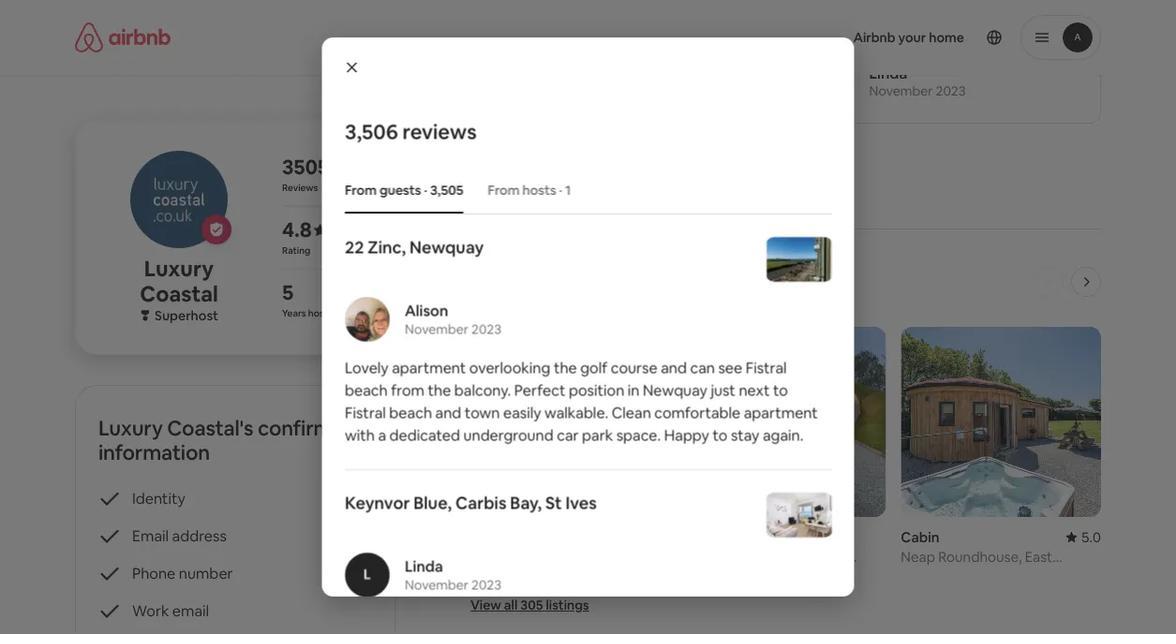 Task type: locate. For each thing, give the bounding box(es) containing it.
3505 reviews
[[282, 154, 329, 194]]

1 horizontal spatial to
[[773, 381, 788, 400]]

keynvor
[[345, 492, 410, 514]]

view
[[471, 597, 501, 614]]

luxury coastal user profile image
[[130, 151, 228, 248], [130, 151, 228, 248]]

1 vertical spatial luxury
[[98, 415, 163, 442]]

0 vertical spatial fistral
[[746, 359, 787, 378]]

rating
[[282, 245, 311, 257]]

0 horizontal spatial apartment
[[392, 359, 466, 378]]

0 vertical spatial apartment
[[392, 359, 466, 378]]

1 horizontal spatial ·
[[559, 182, 562, 199]]

linda
[[870, 63, 908, 83], [405, 557, 443, 577]]

0 horizontal spatial from
[[345, 182, 376, 199]]

2023 inside alison november 2023
[[471, 321, 501, 338]]

confirmed
[[258, 415, 357, 442]]

1 vertical spatial apartment
[[744, 404, 818, 423]]

strawberryfield
[[554, 548, 655, 566]]

0 vertical spatial the
[[554, 359, 577, 378]]

comfortable
[[654, 404, 740, 423]]

fistral up next
[[746, 359, 787, 378]]

5.0
[[1082, 528, 1102, 547]]

november left park
[[405, 577, 468, 594]]

the left golf
[[554, 359, 577, 378]]

linda user profile image inside 3,506 reviews dialog
[[345, 553, 390, 598]]

and up dedicated
[[435, 404, 461, 423]]

work
[[132, 601, 169, 621]]

thorne,
[[901, 566, 951, 584]]

1 horizontal spatial linda user profile image
[[810, 59, 855, 104]]

1 horizontal spatial beach
[[389, 404, 432, 423]]

3,506 reviews dialog
[[322, 38, 855, 635]]

·
[[424, 182, 427, 199], [559, 182, 562, 199]]

luxury
[[144, 255, 214, 282], [98, 415, 163, 442]]

1 vertical spatial november
[[405, 321, 468, 338]]

to right next
[[773, 381, 788, 400]]

0 vertical spatial beach
[[345, 381, 387, 400]]

balcony.
[[454, 381, 511, 400]]

linda for topmost linda user profile icon
[[870, 63, 908, 83]]

november for blue,
[[405, 577, 468, 594]]

and
[[661, 359, 687, 378], [435, 404, 461, 423]]

to
[[773, 381, 788, 400], [713, 426, 728, 445]]

1 vertical spatial linda november 2023
[[405, 557, 501, 594]]

1 horizontal spatial from
[[488, 182, 519, 199]]

keynvor blue, carbis bay, st ives image
[[767, 493, 832, 538], [767, 493, 832, 538]]

alison
[[405, 301, 448, 321]]

tab list containing from guests
[[335, 167, 832, 214]]

0 horizontal spatial the
[[428, 381, 451, 400]]

1 vertical spatial linda
[[405, 557, 443, 577]]

0 vertical spatial november
[[870, 83, 933, 99]]

2023 for blue,
[[471, 577, 501, 594]]

east
[[1026, 548, 1053, 566]]

tab list
[[335, 167, 832, 214]]

2023
[[936, 83, 966, 99], [471, 321, 501, 338], [471, 577, 501, 594]]

carbis
[[455, 492, 506, 514]]

1 vertical spatial to
[[713, 426, 728, 445]]

november inside alison november 2023
[[405, 321, 468, 338]]

0 horizontal spatial linda user profile image
[[345, 553, 390, 598]]

from
[[345, 182, 376, 199], [488, 182, 519, 199]]

luxury inside luxury coastal's confirmed information
[[98, 415, 163, 442]]

0 horizontal spatial and
[[435, 404, 461, 423]]

verified host image
[[209, 222, 224, 237]]

tab panel
[[345, 236, 832, 635]]

0 horizontal spatial linda
[[405, 557, 443, 577]]

stay
[[731, 426, 759, 445]]

0 vertical spatial linda november 2023
[[870, 63, 966, 99]]

linda november 2023 inside 3,506 reviews dialog
[[405, 557, 501, 594]]

0 vertical spatial linda
[[870, 63, 908, 83]]

november
[[870, 83, 933, 99], [405, 321, 468, 338], [405, 577, 468, 594]]

fistral up with
[[345, 404, 386, 423]]

next
[[739, 381, 770, 400]]

linda inside "tab panel"
[[405, 557, 443, 577]]

0 vertical spatial luxury
[[144, 255, 214, 282]]

0 vertical spatial linda user profile image
[[810, 59, 855, 104]]

0 horizontal spatial ·
[[424, 182, 427, 199]]

coastal
[[140, 280, 218, 307]]

1 vertical spatial linda user profile image
[[345, 553, 390, 598]]

22 zinc, newquay image
[[767, 237, 832, 282], [767, 237, 832, 282]]

0 horizontal spatial fistral
[[345, 404, 386, 423]]

0 horizontal spatial beach
[[345, 381, 387, 400]]

0 horizontal spatial linda november 2023
[[405, 557, 501, 594]]

apartment up from
[[392, 359, 466, 378]]

newquay
[[643, 381, 707, 400]]

1 · from the left
[[424, 182, 427, 199]]

luxury for luxury coastal
[[144, 255, 214, 282]]

park
[[471, 566, 499, 584]]

3505
[[282, 154, 329, 180]]

1 horizontal spatial apartment
[[744, 404, 818, 423]]

overlooking
[[469, 359, 550, 378]]

keynvor blue, carbis bay, st ives
[[345, 492, 597, 514]]

2 · from the left
[[559, 182, 562, 199]]

and up "newquay"
[[661, 359, 687, 378]]

alison user profile image
[[345, 297, 390, 342], [345, 297, 390, 342]]

view all 305 listings button
[[471, 596, 590, 615]]

luxury up superhost
[[144, 255, 214, 282]]

1 vertical spatial the
[[428, 381, 451, 400]]

5.0 out of 5 average rating,  6 reviews image
[[1067, 528, 1102, 547]]

view all 305 listings
[[471, 597, 590, 614]]

0 horizontal spatial linda user profile image
[[345, 553, 390, 598]]

the right from
[[428, 381, 451, 400]]

1 horizontal spatial linda
[[870, 63, 908, 83]]

· left 1
[[559, 182, 562, 199]]

2 from from the left
[[488, 182, 519, 199]]

4.8
[[282, 217, 312, 243]]

from for from hosts
[[488, 182, 519, 199]]

1 vertical spatial linda user profile image
[[345, 553, 390, 598]]

linda november 2023 for topmost linda user profile icon
[[870, 63, 966, 99]]

coastal's
[[167, 415, 254, 442]]

linda user profile image
[[810, 59, 855, 104], [345, 553, 390, 598]]

can
[[690, 359, 715, 378]]

1 horizontal spatial and
[[661, 359, 687, 378]]

town
[[464, 404, 500, 423]]

2 vertical spatial 2023
[[471, 577, 501, 594]]

bude
[[973, 566, 1006, 584]]

hosting
[[308, 308, 342, 320]]

nr
[[954, 566, 969, 584]]

1 from from the left
[[345, 182, 376, 199]]

from guests · 3,505
[[345, 182, 463, 199]]

walkable.
[[544, 404, 608, 423]]

· left 3,505
[[424, 182, 427, 199]]

luxury inside luxury coastal
[[144, 255, 214, 282]]

1
[[565, 182, 571, 199]]

0 horizontal spatial to
[[713, 426, 728, 445]]

beach
[[345, 381, 387, 400], [389, 404, 432, 423]]

from left hosts
[[488, 182, 519, 199]]

luxury up identity in the left of the page
[[98, 415, 163, 442]]

apartment up again.
[[744, 404, 818, 423]]

identity
[[132, 489, 185, 508]]

fistral
[[746, 359, 787, 378], [345, 404, 386, 423]]

november for zinc, newquay
[[405, 321, 468, 338]]

beach down from
[[389, 404, 432, 423]]

information
[[98, 439, 210, 466]]

1 vertical spatial and
[[435, 404, 461, 423]]

1 vertical spatial 2023
[[471, 321, 501, 338]]

to left stay at the bottom of page
[[713, 426, 728, 445]]

space.
[[616, 426, 661, 445]]

hosts
[[522, 182, 556, 199]]

perfect
[[514, 381, 565, 400]]

cabin
[[901, 528, 940, 547]]

2023 for zinc, newquay
[[471, 321, 501, 338]]

1 horizontal spatial fistral
[[746, 359, 787, 378]]

underground
[[463, 426, 553, 445]]

1 horizontal spatial the
[[554, 359, 577, 378]]

linda user profile image inside "tab panel"
[[345, 553, 390, 598]]

blue,
[[413, 492, 452, 514]]

0 vertical spatial linda user profile image
[[810, 59, 855, 104]]

all
[[504, 597, 518, 614]]

november down profile element
[[870, 83, 933, 99]]

beach down lovely
[[345, 381, 387, 400]]

3,505
[[430, 182, 463, 199]]

clean
[[612, 404, 651, 423]]

1 horizontal spatial linda november 2023
[[870, 63, 966, 99]]

november up from
[[405, 321, 468, 338]]

the
[[471, 548, 495, 566]]

1 vertical spatial fistral
[[345, 404, 386, 423]]

1 horizontal spatial linda user profile image
[[810, 59, 855, 104]]

1 vertical spatial beach
[[389, 404, 432, 423]]

5
[[282, 279, 294, 306]]

linda user profile image
[[810, 59, 855, 104], [345, 553, 390, 598]]

listings
[[546, 597, 590, 614]]

from left guests on the left top
[[345, 182, 376, 199]]

tab panel containing 22 zinc, newquay
[[345, 236, 832, 635]]

lovely apartment overlooking the golf course and can see fistral beach from the balcony.  perfect position in newquay just next to fistral beach and town easily walkable. clean comfortable apartment with a dedicated underground car park space. happy to stay again.
[[345, 359, 818, 445]]

2 vertical spatial november
[[405, 577, 468, 594]]

linda user profile image for topmost linda user profile icon
[[810, 59, 855, 104]]



Task type: describe. For each thing, give the bounding box(es) containing it.
from hosts · 1
[[488, 182, 571, 199]]

the willows, strawberryfield park
[[471, 548, 655, 584]]

guests
[[379, 182, 421, 199]]

work email
[[132, 601, 209, 621]]

profile element
[[611, 0, 1102, 75]]

a
[[378, 426, 386, 445]]

park
[[582, 426, 613, 445]]

luxury coastal's confirmed information
[[98, 415, 357, 466]]

alison november 2023
[[405, 301, 501, 338]]

tab panel inside 3,506 reviews dialog
[[345, 236, 832, 635]]

linda november 2023 for linda user profile icon inside 3,506 reviews dialog
[[405, 557, 501, 594]]

22 zinc, newquay
[[345, 236, 484, 258]]

from
[[391, 381, 424, 400]]

dedicated
[[389, 426, 460, 445]]

linda for linda user profile icon inside 3,506 reviews dialog
[[405, 557, 443, 577]]

with
[[345, 426, 375, 445]]

email address
[[132, 526, 227, 546]]

years
[[282, 308, 306, 320]]

22
[[345, 236, 364, 258]]

0 vertical spatial and
[[661, 359, 687, 378]]

course
[[611, 359, 657, 378]]

reviews
[[402, 119, 477, 145]]

position
[[569, 381, 624, 400]]

happy
[[664, 426, 709, 445]]

lovely
[[345, 359, 388, 378]]

305
[[521, 597, 543, 614]]

car
[[557, 426, 579, 445]]

email
[[132, 526, 169, 546]]

roundhouse,
[[939, 548, 1023, 566]]

phone number
[[132, 564, 233, 583]]

bay,
[[510, 492, 542, 514]]

· for from hosts
[[559, 182, 562, 199]]

just
[[711, 381, 735, 400]]

0 vertical spatial 2023
[[936, 83, 966, 99]]

tab list inside 3,506 reviews dialog
[[335, 167, 832, 214]]

number
[[179, 564, 233, 583]]

luxury coastal
[[140, 255, 218, 307]]

luxury for luxury coastal's confirmed information
[[98, 415, 163, 442]]

reviews
[[282, 182, 318, 194]]

0 vertical spatial to
[[773, 381, 788, 400]]

linda user profile image for linda user profile icon inside 3,506 reviews dialog
[[345, 553, 390, 598]]

address
[[172, 526, 227, 546]]

from for from guests
[[345, 182, 376, 199]]

cabin neap roundhouse, east thorne, nr bude
[[901, 528, 1053, 584]]

3,506 reviews
[[345, 119, 477, 145]]

neap
[[901, 548, 936, 566]]

zinc, newquay
[[367, 236, 484, 258]]

easily
[[503, 404, 541, 423]]

again.
[[763, 426, 804, 445]]

willows,
[[499, 548, 551, 566]]

st ives
[[545, 492, 597, 514]]

phone
[[132, 564, 176, 583]]

in
[[628, 381, 639, 400]]

5 years hosting
[[282, 279, 342, 320]]

superhost
[[155, 307, 218, 324]]

see
[[718, 359, 742, 378]]

3,506
[[345, 119, 398, 145]]

email
[[172, 601, 209, 621]]

golf
[[580, 359, 607, 378]]

· for from guests
[[424, 182, 427, 199]]



Task type: vqa. For each thing, say whether or not it's contained in the screenshot.
) inside Intimate Gig with Pablo from Somewhere in the World 'group'
no



